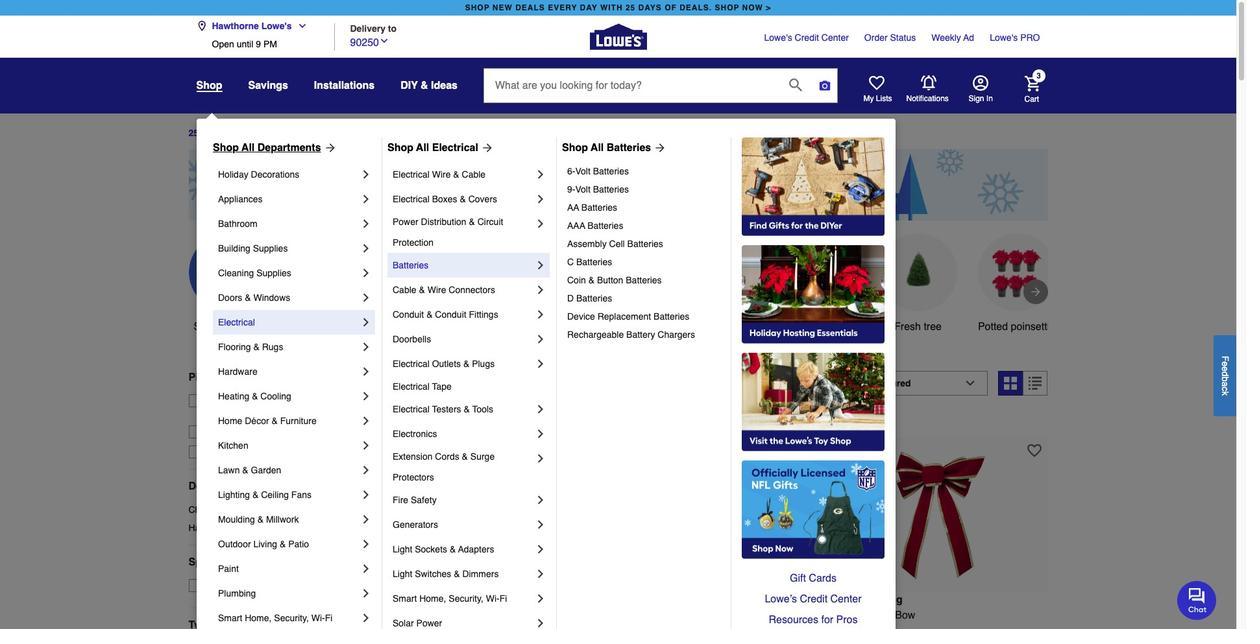Task type: describe. For each thing, give the bounding box(es) containing it.
electrical testers & tools
[[393, 404, 493, 415]]

heart outline image
[[803, 444, 817, 458]]

& inside extension cords & surge protectors
[[462, 452, 468, 462]]

lowe's inside hawthorne lowe's button
[[261, 21, 292, 31]]

cable & wire connectors
[[393, 285, 495, 295]]

electrical for electrical boxes & covers
[[393, 194, 430, 204]]

chevron right image for moulding & millwork
[[360, 514, 373, 527]]

chevron right image for holiday decorations
[[360, 168, 373, 181]]

shop for shop all electrical
[[388, 142, 414, 154]]

electrical wire & cable
[[393, 169, 486, 180]]

lowe's inside lowe's credit center link
[[764, 32, 792, 43]]

new
[[493, 3, 513, 12]]

& right lawn at bottom
[[242, 465, 248, 476]]

& up electrical boxes & covers link
[[453, 169, 459, 180]]

holiday decorations
[[218, 169, 299, 180]]

all for deals
[[221, 321, 232, 333]]

chevron right image for cleaning supplies
[[360, 267, 373, 280]]

& right doors
[[245, 293, 251, 303]]

& right "diy"
[[421, 80, 428, 92]]

decorations for holiday decorations
[[251, 169, 299, 180]]

25 inside 'link'
[[626, 3, 636, 12]]

status
[[890, 32, 916, 43]]

0 vertical spatial delivery
[[350, 23, 386, 33]]

connectors
[[449, 285, 495, 295]]

hanukkah decorations
[[189, 523, 281, 534]]

6-volt batteries
[[567, 166, 629, 177]]

christmas decorations
[[189, 505, 281, 515]]

& left tools
[[464, 404, 470, 415]]

potted
[[978, 321, 1008, 333]]

appliances
[[218, 194, 263, 204]]

christmas decorations link
[[189, 504, 361, 517]]

25 days of deals link
[[189, 128, 261, 139]]

chevron right image for generators
[[534, 519, 547, 532]]

batteries inside 'batteries' link
[[393, 260, 429, 271]]

all for departments
[[242, 142, 255, 154]]

electrical for electrical tape
[[393, 382, 430, 392]]

installations button
[[314, 74, 375, 97]]

holiday living
[[590, 321, 655, 333]]

2 conduit from the left
[[435, 310, 467, 320]]

chevron down image
[[379, 35, 390, 46]]

dimmers
[[462, 569, 499, 580]]

ft inside holiday living 100-count 20.62-ft white incandescent plug- in christmas string lights
[[462, 610, 468, 622]]

switches
[[415, 569, 451, 580]]

free
[[208, 396, 227, 406]]

moulding & millwork
[[218, 515, 299, 525]]

chevron right image for bathroom
[[360, 217, 373, 230]]

hawthorne for hawthorne lowe's & nearby stores
[[208, 409, 252, 419]]

1 vertical spatial pickup
[[254, 396, 281, 406]]

chevron right image for plumbing
[[360, 588, 373, 601]]

batteries inside 9-volt batteries link
[[593, 184, 629, 195]]

& inside "link"
[[463, 359, 470, 369]]

on sale
[[212, 581, 245, 591]]

Search Query text field
[[484, 69, 779, 103]]

9-volt batteries link
[[567, 180, 722, 199]]

holiday for holiday living 100-count 20.62-ft white incandescent plug- in christmas string lights
[[381, 594, 419, 606]]

doorbells link
[[393, 327, 534, 352]]

safety
[[411, 495, 437, 506]]

chevron right image for flooring & rugs
[[360, 341, 373, 354]]

artificial tree
[[298, 321, 355, 333]]

& up heating
[[226, 372, 233, 384]]

0 horizontal spatial savings button
[[248, 74, 288, 97]]

artificial
[[298, 321, 334, 333]]

chevron right image for electrical outlets & plugs
[[534, 358, 547, 371]]

0 horizontal spatial fi
[[325, 613, 333, 624]]

hardware link
[[218, 360, 360, 384]]

flooring & rugs link
[[218, 335, 360, 360]]

8.5-
[[832, 610, 850, 622]]

light sockets & adapters link
[[393, 538, 534, 562]]

led button
[[386, 234, 464, 335]]

building
[[218, 243, 250, 254]]

living for holiday living 100-count 20.62-ft white incandescent plug- in christmas string lights
[[422, 594, 452, 606]]

shop for shop all batteries
[[562, 142, 588, 154]]

hanukkah
[[189, 523, 230, 534]]

2 vertical spatial delivery
[[228, 447, 261, 458]]

incandescent inside holiday living 100-count 20.62-ft white incandescent plug- in christmas string lights
[[500, 610, 562, 622]]

chevron right image for electrical testers & tools
[[534, 403, 547, 416]]

resources
[[769, 615, 819, 626]]

resources for pros
[[769, 615, 858, 626]]

aaa batteries link
[[567, 217, 722, 235]]

building supplies
[[218, 243, 288, 254]]

in inside button
[[987, 94, 993, 103]]

& right boxes
[[460, 194, 466, 204]]

solar power link
[[393, 612, 534, 630]]

delivery to
[[350, 23, 397, 33]]

shop new deals every day with 25 days of deals. shop now > link
[[463, 0, 774, 16]]

aa
[[567, 203, 579, 213]]

25 days of deals
[[189, 128, 261, 139]]

gift cards
[[790, 573, 837, 585]]

chevron right image for outdoor living & patio
[[360, 538, 373, 551]]

supplies for building supplies
[[253, 243, 288, 254]]

90250 button
[[350, 33, 390, 50]]

pm
[[263, 39, 277, 49]]

compare for 1001813120 element
[[405, 416, 442, 426]]

chevron right image for hardware
[[360, 366, 373, 378]]

chevron right image for lawn & garden
[[360, 464, 373, 477]]

home décor & furniture
[[218, 416, 317, 427]]

white inside button
[[806, 321, 833, 333]]

6-
[[567, 166, 575, 177]]

tools
[[472, 404, 493, 415]]

electronics
[[393, 429, 437, 440]]

search image
[[789, 78, 802, 91]]

0 vertical spatial cable
[[462, 169, 486, 180]]

flooring & rugs
[[218, 342, 283, 353]]

center for lowe's credit center
[[822, 32, 849, 43]]

batteries inside device replacement batteries link
[[654, 312, 690, 322]]

chevron right image for electrical wire & cable
[[534, 168, 547, 181]]

chevron right image for extension cords & surge protectors
[[534, 452, 547, 465]]

ft inside the 100-count 20.62-ft multicolor incandescent plug-in christmas string lights
[[687, 610, 693, 622]]

fresh tree button
[[879, 234, 957, 335]]

tree for fresh tree
[[924, 321, 942, 333]]

volt for 6-
[[575, 166, 591, 177]]

chargers
[[658, 330, 695, 340]]

moulding
[[218, 515, 255, 525]]

lights inside the 100-count 20.62-ft multicolor incandescent plug-in christmas string lights
[[722, 626, 750, 630]]

open until 9 pm
[[212, 39, 277, 49]]

nearby
[[294, 409, 321, 419]]

décor
[[245, 416, 269, 427]]

windows
[[253, 293, 290, 303]]

1 e from the top
[[1221, 361, 1231, 367]]

stores
[[324, 409, 349, 419]]

chevron right image for smart home, security, wi-fi
[[360, 612, 373, 625]]

security, for chevron right image for smart home, security, wi-fi
[[274, 613, 309, 624]]

offers
[[228, 557, 258, 569]]

string inside the 100-count 20.62-ft multicolor incandescent plug-in christmas string lights
[[692, 626, 719, 630]]

shop all batteries
[[562, 142, 651, 154]]

living for holiday living
[[627, 321, 655, 333]]

hanging decoration button
[[682, 234, 760, 350]]

for
[[822, 615, 834, 626]]

hawthorne for hawthorne lowe's
[[212, 21, 259, 31]]

gift cards link
[[742, 569, 885, 589]]

chevron right image for power distribution & circuit protection
[[534, 217, 547, 230]]

plumbing link
[[218, 582, 360, 606]]

chevron right image for solar power
[[534, 617, 547, 630]]

chevron right image for conduit & conduit fittings
[[534, 308, 547, 321]]

incandescent inside the 100-count 20.62-ft multicolor incandescent plug-in christmas string lights
[[743, 610, 805, 622]]

doors & windows link
[[218, 286, 360, 310]]

camera image
[[819, 79, 832, 92]]

christmas inside holiday living 100-count 20.62-ft white incandescent plug- in christmas string lights
[[393, 626, 440, 630]]

lowe's credit center
[[765, 594, 862, 606]]

free store pickup today at:
[[208, 396, 320, 406]]

coin & button batteries
[[567, 275, 662, 286]]

credit for lowe's
[[800, 594, 828, 606]]

chevron right image for doors & windows
[[360, 291, 373, 304]]

chevron right image for electronics
[[534, 428, 547, 441]]

0 horizontal spatial pickup
[[189, 372, 223, 384]]

chevron right image for fire safety
[[534, 494, 547, 507]]

1 vertical spatial power
[[417, 619, 442, 629]]

wi- for chevron right icon associated with smart home, security, wi-fi
[[486, 594, 500, 604]]

cords
[[435, 452, 459, 462]]

lowe's pro link
[[990, 31, 1040, 44]]

device
[[567, 312, 595, 322]]

6-volt batteries link
[[567, 162, 722, 180]]

chevron right image for light switches & dimmers
[[534, 568, 547, 581]]

pros
[[837, 615, 858, 626]]

electrical inside shop all electrical link
[[432, 142, 478, 154]]

living for holiday living 8.5-in w red bow
[[872, 594, 903, 606]]

departments element
[[189, 480, 361, 493]]

smart for smart home, security, wi-fi link associated with chevron right icon associated with smart home, security, wi-fi
[[393, 594, 417, 604]]

& left millwork
[[258, 515, 264, 525]]

chevron right image for electrical
[[360, 316, 373, 329]]

9-volt batteries
[[567, 184, 629, 195]]

lowe's home improvement logo image
[[590, 8, 647, 65]]

chevron right image for paint
[[360, 563, 373, 576]]

batteries inside "shop all batteries" link
[[607, 142, 651, 154]]

ceiling
[[261, 490, 289, 501]]

shop for shop
[[196, 80, 222, 92]]

chevron right image for batteries
[[534, 259, 547, 272]]

electrical for electrical wire & cable
[[393, 169, 430, 180]]

shop all deals button
[[189, 234, 266, 335]]

visit the lowe's toy shop. image
[[742, 353, 885, 452]]

1001813120 element
[[381, 415, 442, 428]]

deals inside button
[[235, 321, 261, 333]]

order status link
[[865, 31, 916, 44]]

chevron right image for lighting & ceiling fans
[[360, 489, 373, 502]]

0 vertical spatial deals
[[237, 128, 261, 139]]

& up conduit & conduit fittings
[[419, 285, 425, 295]]

fast
[[208, 447, 226, 458]]

20.62- inside holiday living 100-count 20.62-ft white incandescent plug- in christmas string lights
[[433, 610, 462, 622]]

cooling
[[261, 391, 291, 402]]

furniture
[[280, 416, 317, 427]]

& up led at the bottom left of page
[[427, 310, 433, 320]]

home décor & furniture link
[[218, 409, 360, 434]]

weekly ad
[[932, 32, 975, 43]]

doorbells
[[393, 334, 431, 345]]

lawn & garden link
[[218, 458, 360, 483]]

lighting & ceiling fans
[[218, 490, 312, 501]]

testers
[[432, 404, 461, 415]]

20.62- inside the 100-count 20.62-ft multicolor incandescent plug-in christmas string lights
[[658, 610, 687, 622]]

1 vertical spatial 25
[[189, 128, 199, 139]]

holiday for holiday living
[[590, 321, 625, 333]]

coin
[[567, 275, 586, 286]]

security, for chevron right icon associated with smart home, security, wi-fi
[[449, 594, 484, 604]]

adapters
[[458, 545, 494, 555]]

shop all deals
[[194, 321, 261, 333]]

in inside the 100-count 20.62-ft multicolor incandescent plug-in christmas string lights
[[631, 626, 640, 630]]

poinsettia
[[1011, 321, 1056, 333]]



Task type: vqa. For each thing, say whether or not it's contained in the screenshot.
Save 17%
no



Task type: locate. For each thing, give the bounding box(es) containing it.
volt for 9-
[[575, 184, 591, 195]]

shop for shop all deals
[[194, 321, 218, 333]]

2 arrow right image from the left
[[478, 142, 494, 155]]

2 horizontal spatial in
[[987, 94, 993, 103]]

supplies up windows
[[257, 268, 291, 279]]

smart home, security, wi-fi down light switches & dimmers
[[393, 594, 507, 604]]

days
[[201, 128, 223, 139]]

living inside holiday living 100-count 20.62-ft white incandescent plug- in christmas string lights
[[422, 594, 452, 606]]

count inside the 100-count 20.62-ft multicolor incandescent plug-in christmas string lights
[[627, 610, 655, 622]]

gift
[[790, 573, 806, 585]]

chevron right image for kitchen
[[360, 440, 373, 452]]

center for lowe's credit center
[[831, 594, 862, 606]]

0 horizontal spatial smart home, security, wi-fi link
[[218, 606, 360, 630]]

1 light from the top
[[393, 545, 412, 555]]

volt up aa batteries
[[575, 184, 591, 195]]

0 horizontal spatial wi-
[[311, 613, 325, 624]]

0 vertical spatial shop
[[196, 80, 222, 92]]

credit up search icon
[[795, 32, 819, 43]]

smart home, security, wi-fi link for chevron right icon associated with smart home, security, wi-fi
[[393, 587, 534, 612]]

hanging decoration
[[697, 321, 745, 349]]

e up b
[[1221, 367, 1231, 372]]

in inside holiday living 8.5-in w red bow
[[850, 610, 858, 622]]

2 volt from the top
[[575, 184, 591, 195]]

0 horizontal spatial smart home, security, wi-fi
[[218, 613, 333, 624]]

1 horizontal spatial pickup
[[254, 396, 281, 406]]

1 horizontal spatial 25
[[626, 3, 636, 12]]

1 string from the left
[[442, 626, 470, 630]]

arrow right image up electrical wire & cable link
[[478, 142, 494, 155]]

power right solar
[[417, 619, 442, 629]]

button
[[597, 275, 623, 286]]

arrow right image
[[1029, 286, 1042, 299]]

lowe's up pm
[[261, 21, 292, 31]]

1 horizontal spatial conduit
[[435, 310, 467, 320]]

1 vertical spatial savings button
[[485, 234, 563, 335]]

0 vertical spatial supplies
[[253, 243, 288, 254]]

pickup up free
[[189, 372, 223, 384]]

string inside holiday living 100-count 20.62-ft white incandescent plug- in christmas string lights
[[442, 626, 470, 630]]

holiday for holiday living 8.5-in w red bow
[[832, 594, 869, 606]]

decorations for christmas decorations
[[232, 505, 281, 515]]

decorations for hanukkah decorations
[[232, 523, 281, 534]]

wi- down dimmers
[[486, 594, 500, 604]]

25 left days at the top left of page
[[189, 128, 199, 139]]

1 horizontal spatial shop
[[715, 3, 740, 12]]

doors
[[218, 293, 242, 303]]

lowe's home improvement cart image
[[1025, 76, 1040, 91]]

0 horizontal spatial security,
[[274, 613, 309, 624]]

1 horizontal spatial white
[[806, 321, 833, 333]]

1 100- from the left
[[381, 610, 402, 622]]

2 count from the left
[[627, 610, 655, 622]]

fast delivery
[[208, 447, 261, 458]]

delivery up lawn & garden
[[228, 447, 261, 458]]

1 vertical spatial credit
[[800, 594, 828, 606]]

0 horizontal spatial arrow right image
[[321, 142, 337, 155]]

electrical up electrical wire & cable link
[[432, 142, 478, 154]]

f e e d b a c k button
[[1214, 335, 1237, 416]]

0 vertical spatial pickup
[[189, 372, 223, 384]]

string
[[442, 626, 470, 630], [692, 626, 719, 630]]

20.62- down light switches & dimmers
[[433, 610, 462, 622]]

e up d
[[1221, 361, 1231, 367]]

1 vertical spatial supplies
[[257, 268, 291, 279]]

0 horizontal spatial savings
[[248, 80, 288, 92]]

smart home, security, wi-fi link for chevron right image for smart home, security, wi-fi
[[218, 606, 360, 630]]

notifications
[[907, 94, 949, 103]]

d
[[1221, 372, 1231, 377]]

power distribution & circuit protection link
[[393, 212, 534, 253]]

supplies up cleaning supplies
[[253, 243, 288, 254]]

arrow right image
[[321, 142, 337, 155], [478, 142, 494, 155], [651, 142, 667, 155]]

1 horizontal spatial shop
[[388, 142, 414, 154]]

security, down plumbing link
[[274, 613, 309, 624]]

distribution
[[421, 217, 467, 227]]

savings inside button
[[505, 321, 542, 333]]

electrical left boxes
[[393, 194, 430, 204]]

1 vertical spatial departments
[[189, 481, 252, 493]]

lowe's credit center link
[[764, 31, 849, 44]]

lowe's
[[261, 21, 292, 31], [764, 32, 792, 43], [990, 32, 1018, 43], [255, 409, 283, 419]]

1 shop from the left
[[465, 3, 490, 12]]

red
[[873, 610, 893, 622]]

& left dimmers
[[454, 569, 460, 580]]

list view image
[[1029, 377, 1042, 390]]

0 vertical spatial wi-
[[486, 594, 500, 604]]

lights down multicolor
[[722, 626, 750, 630]]

chevron right image
[[360, 168, 373, 181], [534, 168, 547, 181], [534, 193, 547, 206], [360, 217, 373, 230], [534, 259, 547, 272], [534, 308, 547, 321], [360, 341, 373, 354], [534, 358, 547, 371], [360, 390, 373, 403], [534, 452, 547, 465], [360, 464, 373, 477], [534, 494, 547, 507], [534, 519, 547, 532], [534, 593, 547, 606], [534, 617, 547, 630]]

surge
[[471, 452, 495, 462]]

1 vertical spatial cable
[[393, 285, 417, 295]]

electrical inside electrical link
[[218, 317, 255, 328]]

batteries down c batteries link in the top of the page
[[626, 275, 662, 286]]

light left the switches
[[393, 569, 412, 580]]

hawthorne
[[212, 21, 259, 31], [208, 409, 252, 419]]

deals
[[237, 128, 261, 139], [235, 321, 261, 333]]

wire up conduit & conduit fittings
[[428, 285, 446, 295]]

& down today
[[285, 409, 291, 419]]

lowe's down free store pickup today at:
[[255, 409, 283, 419]]

2 100- from the left
[[607, 610, 627, 622]]

batteries down 9-volt batteries
[[582, 203, 617, 213]]

chat invite button image
[[1178, 581, 1217, 621]]

0 horizontal spatial tree
[[337, 321, 355, 333]]

arrow right image inside shop all departments link
[[321, 142, 337, 155]]

chevron right image for home décor & furniture
[[360, 415, 373, 428]]

conduit & conduit fittings link
[[393, 303, 534, 327]]

100- inside holiday living 100-count 20.62-ft white incandescent plug- in christmas string lights
[[381, 610, 402, 622]]

chevron right image for cable & wire connectors
[[534, 284, 547, 297]]

0 vertical spatial volt
[[575, 166, 591, 177]]

light for light sockets & adapters
[[393, 545, 412, 555]]

0 vertical spatial savings
[[248, 80, 288, 92]]

white button
[[781, 234, 859, 335]]

batteries inside coin & button batteries link
[[626, 275, 662, 286]]

lights inside holiday living 100-count 20.62-ft white incandescent plug- in christmas string lights
[[472, 626, 500, 630]]

1 horizontal spatial in
[[631, 626, 640, 630]]

compare inside 5013254527 element
[[855, 416, 893, 426]]

None search field
[[484, 68, 838, 115]]

0 horizontal spatial count
[[402, 610, 430, 622]]

hawthorne down store
[[208, 409, 252, 419]]

security, up solar power link
[[449, 594, 484, 604]]

1 vertical spatial volt
[[575, 184, 591, 195]]

1 vertical spatial wire
[[428, 285, 446, 295]]

1 vertical spatial fi
[[325, 613, 333, 624]]

25 days of deals. shop new deals every day. while supplies last. image
[[189, 149, 1048, 221]]

2 ft from the left
[[687, 610, 693, 622]]

rechargeable battery chargers
[[567, 330, 695, 340]]

hawthorne up "open until 9 pm"
[[212, 21, 259, 31]]

plug- inside holiday living 100-count 20.62-ft white incandescent plug- in christmas string lights
[[565, 610, 589, 622]]

holiday inside button
[[590, 321, 625, 333]]

0 horizontal spatial christmas
[[189, 505, 230, 515]]

shop left now
[[715, 3, 740, 12]]

shop for shop all departments
[[213, 142, 239, 154]]

power up protection
[[393, 217, 419, 227]]

1 vertical spatial shop
[[194, 321, 218, 333]]

lowe's inside the hawthorne lowe's & nearby stores button
[[255, 409, 283, 419]]

2 e from the top
[[1221, 367, 1231, 372]]

lights
[[472, 626, 500, 630], [722, 626, 750, 630]]

special offers
[[189, 557, 258, 569]]

plug-
[[565, 610, 589, 622], [607, 626, 631, 630]]

electrical boxes & covers
[[393, 194, 497, 204]]

1 horizontal spatial savings
[[505, 321, 542, 333]]

electrical boxes & covers link
[[393, 187, 534, 212]]

in inside holiday living 100-count 20.62-ft white incandescent plug- in christmas string lights
[[381, 626, 390, 630]]

weekly ad link
[[932, 31, 975, 44]]

count
[[402, 610, 430, 622], [627, 610, 655, 622]]

with
[[600, 3, 623, 12]]

lowe's
[[765, 594, 797, 606]]

1 conduit from the left
[[393, 310, 424, 320]]

savings button
[[248, 74, 288, 97], [485, 234, 563, 335]]

home, for chevron right icon associated with smart home, security, wi-fi
[[420, 594, 446, 604]]

& right store
[[252, 391, 258, 402]]

100- inside the 100-count 20.62-ft multicolor incandescent plug-in christmas string lights
[[607, 610, 627, 622]]

lowe's left pro
[[990, 32, 1018, 43]]

center up 8.5-
[[831, 594, 862, 606]]

198
[[381, 378, 407, 396]]

electrical left tape
[[393, 382, 430, 392]]

cards
[[809, 573, 837, 585]]

chevron right image
[[360, 193, 373, 206], [534, 217, 547, 230], [360, 242, 373, 255], [360, 267, 373, 280], [534, 284, 547, 297], [360, 291, 373, 304], [360, 316, 373, 329], [534, 333, 547, 346], [360, 366, 373, 378], [534, 403, 547, 416], [360, 415, 373, 428], [534, 428, 547, 441], [360, 440, 373, 452], [360, 489, 373, 502], [360, 514, 373, 527], [360, 538, 373, 551], [534, 543, 547, 556], [360, 563, 373, 576], [534, 568, 547, 581], [360, 588, 373, 601], [360, 612, 373, 625]]

1 horizontal spatial incandescent
[[743, 610, 805, 622]]

wire up boxes
[[432, 169, 451, 180]]

1 vertical spatial deals
[[235, 321, 261, 333]]

tree for artificial tree
[[337, 321, 355, 333]]

electrical for electrical outlets & plugs
[[393, 359, 430, 369]]

credit up the resources for pros link
[[800, 594, 828, 606]]

1 20.62- from the left
[[433, 610, 462, 622]]

0 vertical spatial smart home, security, wi-fi
[[393, 594, 507, 604]]

holiday inside holiday living 8.5-in w red bow
[[832, 594, 869, 606]]

light down generators
[[393, 545, 412, 555]]

0 vertical spatial white
[[806, 321, 833, 333]]

wi- down plumbing link
[[311, 613, 325, 624]]

2 20.62- from the left
[[658, 610, 687, 622]]

2 incandescent from the left
[[743, 610, 805, 622]]

all up electrical wire & cable
[[416, 142, 429, 154]]

1 horizontal spatial compare
[[855, 416, 893, 426]]

1 vertical spatial plug-
[[607, 626, 631, 630]]

0 horizontal spatial cable
[[393, 285, 417, 295]]

20.62- left multicolor
[[658, 610, 687, 622]]

0 vertical spatial smart
[[393, 594, 417, 604]]

0 horizontal spatial 25
[[189, 128, 199, 139]]

0 horizontal spatial white
[[471, 610, 497, 622]]

1 vertical spatial white
[[471, 610, 497, 622]]

1 horizontal spatial wi-
[[486, 594, 500, 604]]

generators
[[393, 520, 438, 530]]

lowe's home improvement lists image
[[869, 75, 885, 91]]

savings button left d
[[485, 234, 563, 335]]

smart home, security, wi-fi down plumbing link
[[218, 613, 333, 624]]

d
[[567, 293, 574, 304]]

in left w
[[850, 610, 858, 622]]

credit for lowe's
[[795, 32, 819, 43]]

decorations up outdoor living & patio
[[232, 523, 281, 534]]

chevron right image for doorbells
[[534, 333, 547, 346]]

1 vertical spatial delivery
[[236, 372, 276, 384]]

wire
[[432, 169, 451, 180], [428, 285, 446, 295]]

white inside holiday living 100-count 20.62-ft white incandescent plug- in christmas string lights
[[471, 610, 497, 622]]

all up "6-volt batteries"
[[591, 142, 604, 154]]

supplies inside the cleaning supplies link
[[257, 268, 291, 279]]

chevron right image for heating & cooling
[[360, 390, 373, 403]]

1 horizontal spatial smart home, security, wi-fi link
[[393, 587, 534, 612]]

1 horizontal spatial arrow right image
[[478, 142, 494, 155]]

smart home, security, wi-fi link down paint link at the left bottom of the page
[[218, 606, 360, 630]]

0 vertical spatial savings button
[[248, 74, 288, 97]]

2 light from the top
[[393, 569, 412, 580]]

deals up flooring & rugs
[[235, 321, 261, 333]]

paint link
[[218, 557, 360, 582]]

0 vertical spatial plug-
[[565, 610, 589, 622]]

count inside holiday living 100-count 20.62-ft white incandescent plug- in christmas string lights
[[402, 610, 430, 622]]

electrical for electrical testers & tools
[[393, 404, 430, 415]]

100-count 20.62-ft multicolor incandescent plug-in christmas string lights link
[[607, 594, 823, 630]]

1 vertical spatial savings
[[505, 321, 542, 333]]

batteries inside "aa batteries" link
[[582, 203, 617, 213]]

batteries inside the "d batteries" link
[[576, 293, 612, 304]]

electrical inside "link"
[[393, 359, 430, 369]]

batteries down aaa batteries link
[[628, 239, 663, 249]]

days
[[639, 3, 662, 12]]

1 vertical spatial smart
[[218, 613, 242, 624]]

1 horizontal spatial christmas
[[393, 626, 440, 630]]

savings button down pm
[[248, 74, 288, 97]]

tape
[[432, 382, 452, 392]]

1 horizontal spatial count
[[627, 610, 655, 622]]

1 horizontal spatial 100-
[[607, 610, 627, 622]]

0 vertical spatial 25
[[626, 3, 636, 12]]

shop inside shop all deals button
[[194, 321, 218, 333]]

resources for pros link
[[742, 610, 885, 630]]

decorations down shop all departments link
[[251, 169, 299, 180]]

0 vertical spatial hawthorne
[[212, 21, 259, 31]]

5013254527 element
[[832, 415, 893, 428]]

security,
[[449, 594, 484, 604], [274, 613, 309, 624]]

batteries up chargers
[[654, 312, 690, 322]]

string down multicolor
[[692, 626, 719, 630]]

today
[[283, 396, 307, 406]]

living inside holiday living 8.5-in w red bow
[[872, 594, 903, 606]]

batteries down "6-volt batteries"
[[593, 184, 629, 195]]

electrical outlets & plugs
[[393, 359, 495, 369]]

compare for 5013254527 element
[[855, 416, 893, 426]]

1 horizontal spatial string
[[692, 626, 719, 630]]

1 incandescent from the left
[[500, 610, 562, 622]]

0 horizontal spatial in
[[476, 378, 488, 396]]

wi- for chevron right image for smart home, security, wi-fi
[[311, 613, 325, 624]]

find gifts for the diyer. image
[[742, 138, 885, 236]]

chevron down image
[[292, 21, 307, 31]]

officially licensed n f l gifts. shop now. image
[[742, 461, 885, 560]]

2 compare from the left
[[855, 416, 893, 426]]

sign
[[969, 94, 985, 103]]

chevron right image for building supplies
[[360, 242, 373, 255]]

conduit up led at the bottom left of page
[[393, 310, 424, 320]]

1 tree from the left
[[337, 321, 355, 333]]

special
[[189, 557, 225, 569]]

1 ft from the left
[[462, 610, 468, 622]]

1 compare from the left
[[405, 416, 442, 426]]

plug- inside the 100-count 20.62-ft multicolor incandescent plug-in christmas string lights
[[607, 626, 631, 630]]

1 horizontal spatial home,
[[420, 594, 446, 604]]

decorations down lighting & ceiling fans
[[232, 505, 281, 515]]

smart up solar
[[393, 594, 417, 604]]

arrow right image for shop all batteries
[[651, 142, 667, 155]]

shop up 6-
[[562, 142, 588, 154]]

& right décor
[[272, 416, 278, 427]]

1 vertical spatial hawthorne
[[208, 409, 252, 419]]

1 vertical spatial wi-
[[311, 613, 325, 624]]

w
[[861, 610, 871, 622]]

volt up 9-
[[575, 166, 591, 177]]

fire safety
[[393, 495, 437, 506]]

100-count 20.62-ft multicolor incandescent plug-in christmas string lights
[[607, 610, 805, 630]]

arrow right image for shop all electrical
[[478, 142, 494, 155]]

diy
[[401, 80, 418, 92]]

0 horizontal spatial smart
[[218, 613, 242, 624]]

ft left multicolor
[[687, 610, 693, 622]]

1 horizontal spatial tree
[[924, 321, 942, 333]]

3 shop from the left
[[562, 142, 588, 154]]

batteries up "6-volt batteries" link
[[607, 142, 651, 154]]

& left the rugs
[[253, 342, 260, 353]]

holiday
[[218, 169, 248, 180], [590, 321, 625, 333], [492, 378, 548, 396], [381, 594, 419, 606], [832, 594, 869, 606]]

fittings
[[469, 310, 498, 320]]

supplies inside 'building supplies' link
[[253, 243, 288, 254]]

decorations down rechargeable
[[553, 378, 643, 396]]

day
[[580, 3, 598, 12]]

2 string from the left
[[692, 626, 719, 630]]

home
[[218, 416, 242, 427]]

flooring
[[218, 342, 251, 353]]

1 vertical spatial security,
[[274, 613, 309, 624]]

3
[[1037, 72, 1041, 81]]

1 lights from the left
[[472, 626, 500, 630]]

1 count from the left
[[402, 610, 430, 622]]

2 horizontal spatial christmas
[[642, 626, 689, 630]]

lowe's inside lowe's pro link
[[990, 32, 1018, 43]]

electrical up flooring
[[218, 317, 255, 328]]

fire safety link
[[393, 488, 534, 513]]

batteries inside assembly cell batteries link
[[628, 239, 663, 249]]

1 horizontal spatial savings button
[[485, 234, 563, 335]]

home, down the switches
[[420, 594, 446, 604]]

departments up "holiday decorations" link
[[258, 142, 321, 154]]

cart
[[1025, 94, 1039, 104]]

lawn & garden
[[218, 465, 281, 476]]

home,
[[420, 594, 446, 604], [245, 613, 272, 624]]

1 horizontal spatial in
[[850, 610, 858, 622]]

sign in
[[969, 94, 993, 103]]

arrow right image for shop all departments
[[321, 142, 337, 155]]

0 vertical spatial fi
[[500, 594, 507, 604]]

outlets
[[432, 359, 461, 369]]

location image
[[196, 21, 207, 31]]

electrical inside electrical tape "link"
[[393, 382, 430, 392]]

cell
[[609, 239, 625, 249]]

fresh tree
[[895, 321, 942, 333]]

& left patio
[[280, 539, 286, 550]]

electrical testers & tools link
[[393, 397, 534, 422]]

now
[[742, 3, 763, 12]]

fi up solar power link
[[500, 594, 507, 604]]

d batteries link
[[567, 290, 722, 308]]

electrical down "doorbells"
[[393, 359, 430, 369]]

1 volt from the top
[[575, 166, 591, 177]]

chevron right image for electrical boxes & covers
[[534, 193, 547, 206]]

0 horizontal spatial incandescent
[[500, 610, 562, 622]]

tree right fresh
[[924, 321, 942, 333]]

arrow right image inside "shop all batteries" link
[[651, 142, 667, 155]]

batteries inside "6-volt batteries" link
[[593, 166, 629, 177]]

2 tree from the left
[[924, 321, 942, 333]]

0 vertical spatial in
[[476, 378, 488, 396]]

shop up electrical wire & cable
[[388, 142, 414, 154]]

living for outdoor living & patio
[[253, 539, 277, 550]]

0 horizontal spatial lights
[[472, 626, 500, 630]]

1 horizontal spatial ft
[[687, 610, 693, 622]]

smart home, security, wi-fi for chevron right image for smart home, security, wi-fi
[[218, 613, 333, 624]]

plugs
[[472, 359, 495, 369]]

0 horizontal spatial in
[[381, 626, 390, 630]]

all up flooring
[[221, 321, 232, 333]]

2 lights from the left
[[722, 626, 750, 630]]

holiday inside holiday living 100-count 20.62-ft white incandescent plug- in christmas string lights
[[381, 594, 419, 606]]

1 vertical spatial home,
[[245, 613, 272, 624]]

0 horizontal spatial shop
[[465, 3, 490, 12]]

in down plugs
[[476, 378, 488, 396]]

2 horizontal spatial arrow right image
[[651, 142, 667, 155]]

1 horizontal spatial fi
[[500, 594, 507, 604]]

aa batteries
[[567, 203, 617, 213]]

power inside power distribution & circuit protection
[[393, 217, 419, 227]]

fi
[[500, 594, 507, 604], [325, 613, 333, 624]]

lowe's down >
[[764, 32, 792, 43]]

0 vertical spatial wire
[[432, 169, 451, 180]]

0 vertical spatial security,
[[449, 594, 484, 604]]

all for electrical
[[416, 142, 429, 154]]

electrical inside electrical testers & tools link
[[393, 404, 430, 415]]

batteries up "assembly cell batteries"
[[588, 221, 623, 231]]

& left circuit on the top left of page
[[469, 217, 475, 227]]

batteries down assembly
[[576, 257, 612, 267]]

savings left device
[[505, 321, 542, 333]]

shop left new
[[465, 3, 490, 12]]

light switches & dimmers
[[393, 569, 499, 580]]

assembly cell batteries
[[567, 239, 663, 249]]

shop
[[196, 80, 222, 92], [194, 321, 218, 333]]

hawthorne inside hawthorne lowe's button
[[212, 21, 259, 31]]

25 right with
[[626, 3, 636, 12]]

lowe's home improvement account image
[[973, 75, 988, 91]]

chevron right image for appliances
[[360, 193, 373, 206]]

smart home, security, wi-fi for chevron right icon associated with smart home, security, wi-fi
[[393, 594, 507, 604]]

of
[[225, 128, 234, 139]]

1 horizontal spatial smart home, security, wi-fi
[[393, 594, 507, 604]]

christmas inside the 100-count 20.62-ft multicolor incandescent plug-in christmas string lights
[[642, 626, 689, 630]]

arrow right image up "6-volt batteries" link
[[651, 142, 667, 155]]

sale
[[227, 581, 245, 591]]

all inside button
[[221, 321, 232, 333]]

electrical inside electrical boxes & covers link
[[393, 194, 430, 204]]

cleaning supplies link
[[218, 261, 360, 286]]

1 horizontal spatial security,
[[449, 594, 484, 604]]

heating & cooling
[[218, 391, 291, 402]]

holiday hosting essentials. image
[[742, 245, 885, 344]]

holiday living button
[[583, 234, 661, 335]]

electrical inside electrical wire & cable link
[[393, 169, 430, 180]]

hawthorne inside button
[[208, 409, 252, 419]]

0 horizontal spatial home,
[[245, 613, 272, 624]]

1 arrow right image from the left
[[321, 142, 337, 155]]

electrical down shop all electrical
[[393, 169, 430, 180]]

0 horizontal spatial shop
[[213, 142, 239, 154]]

smart down plumbing
[[218, 613, 242, 624]]

hawthorne lowe's button
[[196, 13, 313, 39]]

198 products in holiday decorations
[[381, 378, 643, 396]]

compare inside 1001813120 element
[[405, 416, 442, 426]]

& right cords
[[462, 452, 468, 462]]

& right coin
[[589, 275, 595, 286]]

home, down plumbing
[[245, 613, 272, 624]]

covers
[[469, 194, 497, 204]]

0 vertical spatial departments
[[258, 142, 321, 154]]

1 horizontal spatial 20.62-
[[658, 610, 687, 622]]

lowe's home improvement notification center image
[[921, 75, 936, 91]]

1 shop from the left
[[213, 142, 239, 154]]

0 horizontal spatial departments
[[189, 481, 252, 493]]

2 shop from the left
[[388, 142, 414, 154]]

lights down dimmers
[[472, 626, 500, 630]]

grid view image
[[1005, 377, 1018, 390]]

& left plugs
[[463, 359, 470, 369]]

batteries inside c batteries link
[[576, 257, 612, 267]]

living inside button
[[627, 321, 655, 333]]

batteries inside aaa batteries link
[[588, 221, 623, 231]]

holiday for holiday decorations
[[218, 169, 248, 180]]

shop all electrical link
[[388, 140, 494, 156]]

hawthorne lowe's & nearby stores
[[208, 409, 349, 419]]

home, for chevron right image for smart home, security, wi-fi
[[245, 613, 272, 624]]

supplies for cleaning supplies
[[257, 268, 291, 279]]

smart for chevron right image for smart home, security, wi-fi's smart home, security, wi-fi link
[[218, 613, 242, 624]]

1 horizontal spatial cable
[[462, 169, 486, 180]]

heart outline image
[[1028, 444, 1042, 458]]

fans
[[291, 490, 312, 501]]

& inside power distribution & circuit protection
[[469, 217, 475, 227]]

lighting & ceiling fans link
[[218, 483, 360, 508]]

chevron right image for light sockets & adapters
[[534, 543, 547, 556]]

& right sockets
[[450, 545, 456, 555]]

1 horizontal spatial lights
[[722, 626, 750, 630]]

0 horizontal spatial 20.62-
[[433, 610, 462, 622]]

light for light switches & dimmers
[[393, 569, 412, 580]]

chevron right image for smart home, security, wi-fi
[[534, 593, 547, 606]]

& left ceiling
[[252, 490, 259, 501]]

0 vertical spatial home,
[[420, 594, 446, 604]]

all for batteries
[[591, 142, 604, 154]]

arrow right image inside shop all electrical link
[[478, 142, 494, 155]]

conduit down cable & wire connectors
[[435, 310, 467, 320]]

tree right artificial
[[337, 321, 355, 333]]

departments down lawn at bottom
[[189, 481, 252, 493]]

2 shop from the left
[[715, 3, 740, 12]]

0 vertical spatial credit
[[795, 32, 819, 43]]

0 vertical spatial power
[[393, 217, 419, 227]]

3 arrow right image from the left
[[651, 142, 667, 155]]

all
[[242, 142, 255, 154], [416, 142, 429, 154], [591, 142, 604, 154], [221, 321, 232, 333]]



